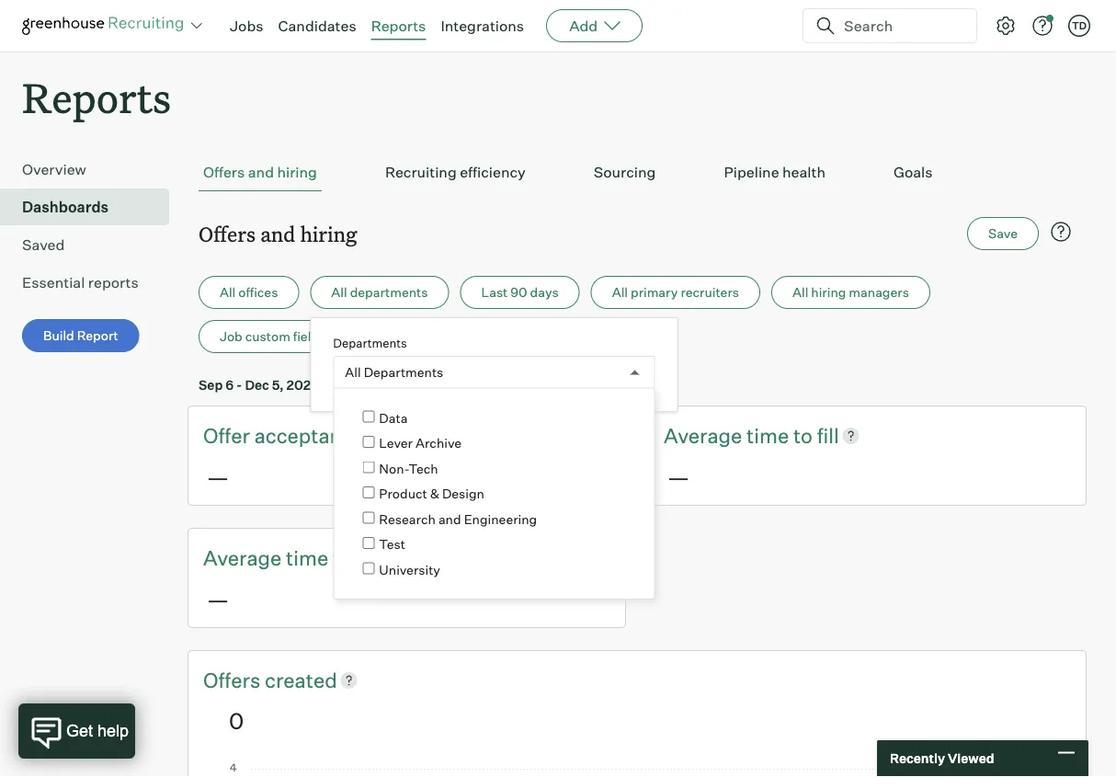 Task type: locate. For each thing, give the bounding box(es) containing it.
1 horizontal spatial 5,
[[474, 377, 486, 393]]

2 vertical spatial offers
[[203, 667, 265, 693]]

efficiency
[[460, 163, 526, 181]]

configure image
[[995, 15, 1017, 37]]

tab list
[[199, 154, 1076, 192]]

to
[[386, 377, 398, 393], [794, 423, 813, 448], [333, 545, 352, 570]]

to for fill
[[794, 423, 813, 448]]

recruiting efficiency button
[[381, 154, 531, 192]]

1 horizontal spatial average
[[664, 423, 743, 448]]

1 horizontal spatial average time to
[[664, 423, 817, 448]]

departments up data
[[364, 364, 444, 381]]

time for hire
[[286, 545, 329, 570]]

1 vertical spatial time
[[286, 545, 329, 570]]

0 vertical spatial reports
[[371, 17, 426, 35]]

1 horizontal spatial time
[[747, 423, 789, 448]]

1 horizontal spatial -
[[438, 377, 444, 393]]

2023 right dec
[[287, 377, 319, 393]]

0 horizontal spatial 5,
[[272, 377, 284, 393]]

overview
[[22, 160, 86, 179]]

dec
[[245, 377, 269, 393]]

0 horizontal spatial to link
[[333, 544, 357, 572]]

1 vertical spatial to
[[794, 423, 813, 448]]

5, right dec
[[272, 377, 284, 393]]

1 horizontal spatial 2023
[[488, 377, 521, 393]]

all for all departments
[[332, 284, 347, 301]]

rate
[[369, 423, 406, 448]]

0 vertical spatial average time to
[[664, 423, 817, 448]]

sourcing button
[[589, 154, 661, 192]]

pipeline health button
[[720, 154, 831, 192]]

2 vertical spatial to
[[333, 545, 352, 570]]

Non-Tech checkbox
[[363, 461, 375, 473]]

time link left fill link on the bottom of the page
[[747, 422, 794, 450]]

0 horizontal spatial average time to
[[203, 545, 357, 570]]

2 horizontal spatial to
[[794, 423, 813, 448]]

compared
[[322, 377, 383, 393]]

last 90 days button
[[460, 276, 580, 309]]

average time to for fill
[[664, 423, 817, 448]]

1 vertical spatial hiring
[[300, 220, 358, 247]]

average link for hire
[[203, 544, 286, 572]]

1 horizontal spatial to link
[[794, 422, 817, 450]]

saved link
[[22, 234, 162, 256]]

all inside button
[[332, 284, 347, 301]]

5, right 8
[[474, 377, 486, 393]]

offers
[[203, 163, 245, 181], [199, 220, 256, 247], [203, 667, 265, 693]]

Top navigation search text field
[[837, 7, 966, 44]]

recruiting
[[385, 163, 457, 181]]

sep
[[199, 377, 223, 393], [447, 377, 471, 393]]

2023
[[287, 377, 319, 393], [488, 377, 521, 393]]

average for hire
[[203, 545, 282, 570]]

2 vertical spatial hiring
[[812, 284, 847, 301]]

time left fill at right
[[747, 423, 789, 448]]

job custom fields button
[[199, 320, 347, 353]]

- right 6
[[237, 377, 242, 393]]

offer link
[[203, 422, 255, 450]]

job
[[220, 329, 243, 345]]

time link
[[747, 422, 794, 450], [286, 544, 333, 572]]

1 vertical spatial to link
[[333, 544, 357, 572]]

- right 8
[[438, 377, 444, 393]]

1 sep from the left
[[199, 377, 223, 393]]

1 vertical spatial offers
[[199, 220, 256, 247]]

time link left university option
[[286, 544, 333, 572]]

td button
[[1065, 11, 1095, 40]]

0 vertical spatial to
[[386, 377, 398, 393]]

— for hire
[[207, 585, 229, 613]]

— for fill
[[668, 463, 690, 491]]

all
[[220, 284, 236, 301], [332, 284, 347, 301], [612, 284, 628, 301], [793, 284, 809, 301], [345, 364, 361, 381]]

0 horizontal spatial time
[[286, 545, 329, 570]]

reports up overview link
[[22, 70, 171, 124]]

1 horizontal spatial average link
[[664, 422, 747, 450]]

departments up all departments
[[333, 335, 407, 350]]

to left fill at right
[[794, 423, 813, 448]]

all primary recruiters button
[[591, 276, 761, 309]]

0 horizontal spatial average link
[[203, 544, 286, 572]]

all for all primary recruiters
[[612, 284, 628, 301]]

fill
[[817, 423, 840, 448]]

all offices
[[220, 284, 278, 301]]

research and engineering
[[379, 511, 537, 527]]

0 horizontal spatial time link
[[286, 544, 333, 572]]

2023 right 8
[[488, 377, 521, 393]]

0 vertical spatial time link
[[747, 422, 794, 450]]

0 vertical spatial departments
[[333, 335, 407, 350]]

hiring
[[277, 163, 317, 181], [300, 220, 358, 247], [812, 284, 847, 301]]

saved
[[22, 236, 65, 254]]

0 vertical spatial and
[[248, 163, 274, 181]]

sep right 8
[[447, 377, 471, 393]]

1 vertical spatial average time to
[[203, 545, 357, 570]]

goals
[[894, 163, 933, 181]]

all for all departments
[[345, 364, 361, 381]]

1 horizontal spatial time link
[[747, 422, 794, 450]]

sep 6 - dec 5, 2023 compared to jun 8 - sep 5, 2023
[[199, 377, 521, 393]]

average
[[664, 423, 743, 448], [203, 545, 282, 570]]

Data checkbox
[[363, 411, 375, 423]]

offer acceptance
[[203, 423, 369, 448]]

1 vertical spatial average
[[203, 545, 282, 570]]

time left university option
[[286, 545, 329, 570]]

recruiting efficiency
[[385, 163, 526, 181]]

0 vertical spatial offers
[[203, 163, 245, 181]]

all departments
[[332, 284, 428, 301]]

8
[[427, 377, 436, 393]]

switch applications image
[[190, 17, 204, 35]]

pipeline health
[[724, 163, 826, 181]]

0 vertical spatial offers and hiring
[[203, 163, 317, 181]]

0 vertical spatial average link
[[664, 422, 747, 450]]

to link
[[794, 422, 817, 450], [333, 544, 357, 572]]

health
[[783, 163, 826, 181]]

recently
[[891, 751, 946, 767]]

0 horizontal spatial average
[[203, 545, 282, 570]]

0 horizontal spatial sep
[[199, 377, 223, 393]]

1 horizontal spatial to
[[386, 377, 398, 393]]

design
[[442, 486, 485, 502]]

jobs link
[[230, 17, 264, 35]]

departments
[[333, 335, 407, 350], [364, 364, 444, 381]]

0 vertical spatial time
[[747, 423, 789, 448]]

last 90 days
[[482, 284, 559, 301]]

0 horizontal spatial reports
[[22, 70, 171, 124]]

0 horizontal spatial 2023
[[287, 377, 319, 393]]

all for all hiring managers
[[793, 284, 809, 301]]

switch applications element
[[186, 15, 208, 37]]

research
[[379, 511, 436, 527]]

2 vertical spatial and
[[439, 511, 461, 527]]

Test checkbox
[[363, 537, 375, 549]]

to link for fill
[[794, 422, 817, 450]]

custom
[[245, 329, 291, 345]]

lever
[[379, 435, 413, 451]]

1 horizontal spatial sep
[[447, 377, 471, 393]]

reports right candidates link
[[371, 17, 426, 35]]

0 horizontal spatial -
[[237, 377, 242, 393]]

overview link
[[22, 158, 162, 180]]

average time to for hire
[[203, 545, 357, 570]]

lever archive
[[379, 435, 462, 451]]

jobs
[[230, 17, 264, 35]]

sourcing
[[594, 163, 656, 181]]

reports
[[371, 17, 426, 35], [22, 70, 171, 124]]

add
[[570, 17, 598, 35]]

0 horizontal spatial to
[[333, 545, 352, 570]]

average link
[[664, 422, 747, 450], [203, 544, 286, 572]]

1 vertical spatial departments
[[364, 364, 444, 381]]

6
[[226, 377, 234, 393]]

1 vertical spatial average link
[[203, 544, 286, 572]]

to left university option
[[333, 545, 352, 570]]

all departments
[[345, 364, 444, 381]]

1 vertical spatial time link
[[286, 544, 333, 572]]

sep left 6
[[199, 377, 223, 393]]

pipeline
[[724, 163, 780, 181]]

0 vertical spatial to link
[[794, 422, 817, 450]]

acceptance
[[255, 423, 364, 448]]

2 sep from the left
[[447, 377, 471, 393]]

all primary recruiters
[[612, 284, 740, 301]]

to left jun
[[386, 377, 398, 393]]

2 - from the left
[[438, 377, 444, 393]]

0 vertical spatial average
[[664, 423, 743, 448]]



Task type: vqa. For each thing, say whether or not it's contained in the screenshot.
Product & Design
yes



Task type: describe. For each thing, give the bounding box(es) containing it.
goals button
[[890, 154, 938, 192]]

managers
[[849, 284, 910, 301]]

0 vertical spatial hiring
[[277, 163, 317, 181]]

to for hire
[[333, 545, 352, 570]]

essential
[[22, 273, 85, 292]]

1 horizontal spatial reports
[[371, 17, 426, 35]]

average link for fill
[[664, 422, 747, 450]]

rate link
[[369, 422, 406, 450]]

primary
[[631, 284, 678, 301]]

save
[[989, 226, 1018, 242]]

to link for hire
[[333, 544, 357, 572]]

xychart image
[[229, 764, 1046, 777]]

add button
[[547, 9, 643, 42]]

td
[[1073, 19, 1087, 32]]

departments
[[350, 284, 428, 301]]

recently viewed
[[891, 751, 995, 767]]

reports
[[88, 273, 139, 292]]

&
[[430, 486, 440, 502]]

offer
[[203, 423, 250, 448]]

integrations
[[441, 17, 524, 35]]

days
[[530, 284, 559, 301]]

integrations link
[[441, 17, 524, 35]]

acceptance link
[[255, 422, 369, 450]]

90
[[511, 284, 528, 301]]

fill link
[[817, 422, 840, 450]]

0
[[229, 708, 244, 735]]

offers and hiring button
[[199, 154, 322, 192]]

offices
[[239, 284, 278, 301]]

university
[[379, 562, 441, 578]]

time link for fill
[[747, 422, 794, 450]]

University checkbox
[[363, 563, 375, 574]]

all hiring managers
[[793, 284, 910, 301]]

essential reports
[[22, 273, 139, 292]]

offers link
[[203, 666, 265, 694]]

time for fill
[[747, 423, 789, 448]]

build report
[[43, 328, 118, 344]]

viewed
[[948, 751, 995, 767]]

Lever Archive checkbox
[[363, 436, 375, 448]]

candidates
[[278, 17, 357, 35]]

2 5, from the left
[[474, 377, 486, 393]]

hire
[[357, 545, 393, 570]]

all hiring managers button
[[772, 276, 931, 309]]

fields
[[293, 329, 326, 345]]

Research and Engineering checkbox
[[363, 512, 375, 524]]

1 5, from the left
[[272, 377, 284, 393]]

all offices button
[[199, 276, 299, 309]]

non-
[[379, 460, 409, 477]]

1 2023 from the left
[[287, 377, 319, 393]]

1 vertical spatial offers and hiring
[[199, 220, 358, 247]]

reports link
[[371, 17, 426, 35]]

test
[[379, 536, 406, 552]]

all departments button
[[310, 276, 449, 309]]

time link for hire
[[286, 544, 333, 572]]

offers inside button
[[203, 163, 245, 181]]

last
[[482, 284, 508, 301]]

candidates link
[[278, 17, 357, 35]]

1 - from the left
[[237, 377, 242, 393]]

report
[[77, 328, 118, 344]]

product
[[379, 486, 427, 502]]

data
[[379, 410, 408, 426]]

build report button
[[22, 319, 140, 353]]

hire link
[[357, 544, 393, 572]]

average for fill
[[664, 423, 743, 448]]

2 2023 from the left
[[488, 377, 521, 393]]

non-tech
[[379, 460, 438, 477]]

dashboards
[[22, 198, 109, 216]]

faq image
[[1051, 221, 1073, 243]]

archive
[[416, 435, 462, 451]]

all for all offices
[[220, 284, 236, 301]]

save button
[[968, 217, 1040, 250]]

tab list containing offers and hiring
[[199, 154, 1076, 192]]

td button
[[1069, 15, 1091, 37]]

build
[[43, 328, 74, 344]]

created
[[265, 667, 337, 693]]

recruiters
[[681, 284, 740, 301]]

and inside button
[[248, 163, 274, 181]]

created link
[[265, 666, 337, 694]]

1 vertical spatial reports
[[22, 70, 171, 124]]

tech
[[409, 460, 438, 477]]

offers and hiring inside button
[[203, 163, 317, 181]]

engineering
[[464, 511, 537, 527]]

1 vertical spatial and
[[261, 220, 296, 247]]

jun
[[401, 377, 425, 393]]

essential reports link
[[22, 272, 162, 294]]

job custom fields
[[220, 329, 326, 345]]

product & design
[[379, 486, 485, 502]]

Product & Design checkbox
[[363, 487, 375, 499]]



